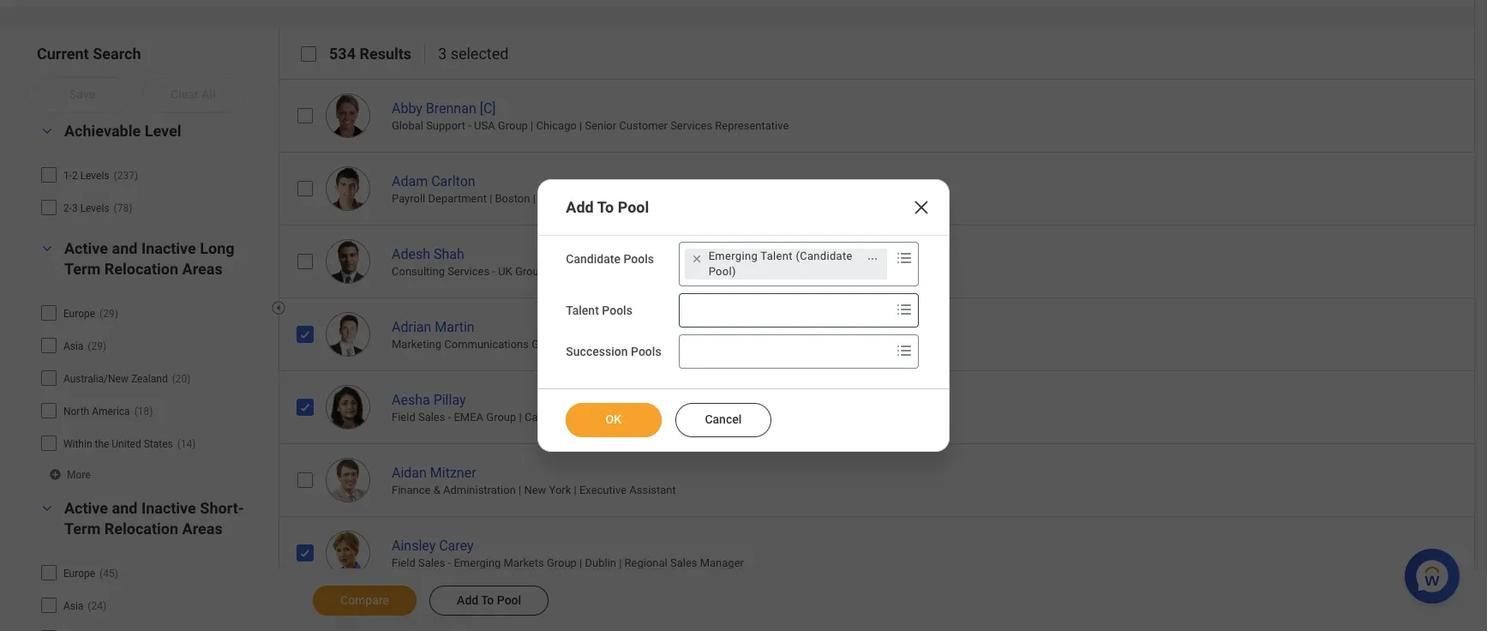Task type: locate. For each thing, give the bounding box(es) containing it.
active down within
[[64, 499, 108, 517]]

check small image for aesha pillay
[[295, 397, 316, 417]]

sales down aesha pillay
[[418, 411, 446, 424]]

regional inside aesha pillay list item
[[588, 411, 631, 424]]

1 horizontal spatial payroll
[[565, 192, 599, 205]]

europe inside the active and inactive short- term relocation areas tree
[[63, 567, 95, 579]]

0 vertical spatial senior
[[585, 119, 617, 132]]

prompts image for succession pools
[[894, 340, 915, 361]]

active right chevron down icon
[[64, 239, 108, 257]]

2 field from the top
[[392, 557, 416, 570]]

prompts image
[[894, 299, 915, 320], [894, 340, 915, 361]]

2-
[[63, 202, 72, 214]]

inactive left long at the top left of the page
[[141, 239, 196, 257]]

-
[[468, 119, 472, 132], [493, 265, 496, 278], [448, 411, 451, 424], [448, 557, 451, 570]]

results
[[360, 44, 412, 62]]

group inside adrian martin list item
[[532, 338, 562, 351]]

inactive inside active and inactive short- term relocation areas
[[141, 499, 196, 517]]

0 vertical spatial emerging
[[709, 250, 758, 262]]

inactive
[[141, 239, 196, 257], [141, 499, 196, 517]]

abby brennan [c]
[[392, 100, 496, 116]]

field inside ainsley carey list item
[[392, 557, 416, 570]]

0 vertical spatial 3
[[438, 44, 447, 62]]

group left atlanta
[[532, 338, 562, 351]]

3 left selected on the left top of page
[[438, 44, 447, 62]]

emerging
[[709, 250, 758, 262], [454, 557, 501, 570]]

2 relocation from the top
[[104, 519, 178, 537]]

talent
[[761, 250, 793, 262], [566, 304, 599, 317]]

1 vertical spatial active
[[64, 499, 108, 517]]

talent inside emerging talent (candidate pool)
[[761, 250, 793, 262]]

pools
[[624, 252, 654, 266], [602, 304, 633, 317], [631, 345, 662, 358]]

emerging down 'carey' on the left of the page
[[454, 557, 501, 570]]

manager inside adesh shah list item
[[648, 265, 692, 278]]

marketing right manager,
[[696, 338, 746, 351]]

customer
[[620, 119, 668, 132]]

services
[[671, 119, 713, 132], [448, 265, 490, 278]]

chevron down image inside active and inactive short- term relocation areas "group"
[[37, 502, 57, 514]]

1 vertical spatial and
[[112, 499, 138, 517]]

services right 'customer'
[[671, 119, 713, 132]]

Succession Pools field
[[680, 336, 891, 367]]

field sales - emerging markets group   |   dublin   |   regional sales manager
[[392, 557, 744, 570]]

boston
[[495, 192, 530, 205]]

abby brennan [c] list item
[[279, 79, 1488, 152]]

and inside active and inactive short- term relocation areas
[[112, 499, 138, 517]]

adesh
[[392, 246, 431, 262]]

relocation inside active and inactive long term relocation areas
[[104, 260, 178, 278]]

2 levels from the top
[[80, 202, 109, 214]]

payroll down adam
[[392, 192, 426, 205]]

1 horizontal spatial 3
[[438, 44, 447, 62]]

0 vertical spatial field
[[392, 411, 416, 424]]

1 vertical spatial levels
[[80, 202, 109, 214]]

active and inactive long term relocation areas button
[[64, 239, 235, 278]]

1 vertical spatial chevron down image
[[37, 502, 57, 514]]

shah
[[434, 246, 465, 262]]

0 vertical spatial relocation
[[104, 260, 178, 278]]

0 vertical spatial check small image
[[295, 324, 316, 345]]

1 horizontal spatial services
[[671, 119, 713, 132]]

and for active and inactive long term relocation areas
[[112, 239, 138, 257]]

| right london
[[594, 265, 596, 278]]

prompts image down prompts image
[[894, 299, 915, 320]]

chevron down image for achievable
[[37, 125, 57, 137]]

group right usa
[[498, 119, 528, 132]]

adam carlton
[[392, 173, 476, 189]]

1 vertical spatial regional
[[625, 557, 668, 570]]

group right markets
[[547, 557, 577, 570]]

asia inside active and inactive long term relocation areas tree
[[63, 340, 83, 352]]

cancel
[[706, 413, 743, 426]]

talent up atlanta
[[566, 304, 599, 317]]

check small image
[[295, 543, 316, 563]]

regional right town
[[588, 411, 631, 424]]

- left uk
[[493, 265, 496, 278]]

1 vertical spatial europe
[[63, 567, 95, 579]]

- down 'carey' on the left of the page
[[448, 557, 451, 570]]

global support - usa group   |   chicago   |   senior customer services representative
[[392, 119, 789, 132]]

0 horizontal spatial marketing
[[392, 338, 442, 351]]

ainsley carey
[[392, 537, 474, 554]]

areas
[[182, 260, 223, 278], [182, 519, 223, 537]]

1 asia from the top
[[63, 340, 83, 352]]

levels
[[80, 170, 109, 182], [80, 202, 109, 214]]

1 vertical spatial term
[[64, 519, 101, 537]]

sales down assistant
[[671, 557, 698, 570]]

1 horizontal spatial marketing
[[696, 338, 746, 351]]

check small image
[[295, 324, 316, 345], [295, 397, 316, 417]]

1 vertical spatial areas
[[182, 519, 223, 537]]

pools for candidate pools
[[624, 252, 654, 266]]

1 inactive from the top
[[141, 239, 196, 257]]

| left staff
[[533, 192, 536, 205]]

Talent Pools field
[[680, 295, 891, 326]]

to
[[598, 198, 614, 216]]

inactive for short-
[[141, 499, 196, 517]]

levels right 2-
[[80, 202, 109, 214]]

aesha pillay link
[[392, 388, 466, 408]]

group inside abby brennan [c] 'list item'
[[498, 119, 528, 132]]

term inside active and inactive long term relocation areas
[[64, 260, 101, 278]]

2 prompts image from the top
[[894, 340, 915, 361]]

active inside active and inactive short- term relocation areas
[[64, 499, 108, 517]]

areas for long
[[182, 260, 223, 278]]

1 vertical spatial senior
[[614, 338, 645, 351]]

talent left the (candidate
[[761, 250, 793, 262]]

adrian martin link
[[392, 315, 475, 335]]

term down within
[[64, 519, 101, 537]]

field for ainsley
[[392, 557, 416, 570]]

levels for 1-2 levels
[[80, 170, 109, 182]]

and down achievable level tree
[[112, 239, 138, 257]]

chevron down image
[[37, 125, 57, 137], [37, 502, 57, 514]]

[c]
[[480, 100, 496, 116]]

- for shah
[[493, 265, 496, 278]]

1 vertical spatial inactive
[[141, 499, 196, 517]]

2 active from the top
[[64, 499, 108, 517]]

areas inside active and inactive short- term relocation areas
[[182, 519, 223, 537]]

0 vertical spatial europe
[[63, 308, 95, 320]]

group inside aesha pillay list item
[[487, 411, 517, 424]]

1 check small image from the top
[[295, 324, 316, 345]]

consulting
[[392, 265, 445, 278]]

achievable level group
[[34, 121, 270, 225]]

pools up marketing communications group   |   atlanta   |   senior manager, marketing communications
[[602, 304, 633, 317]]

0 vertical spatial services
[[671, 119, 713, 132]]

1 vertical spatial manager
[[664, 411, 708, 424]]

2 europe from the top
[[63, 567, 95, 579]]

| left atlanta
[[565, 338, 567, 351]]

1 prompts image from the top
[[894, 299, 915, 320]]

regional right the dublin
[[625, 557, 668, 570]]

regional for ainsley carey
[[625, 557, 668, 570]]

areas down short-
[[182, 519, 223, 537]]

related actions image
[[867, 253, 879, 265]]

current
[[37, 44, 89, 62]]

within
[[63, 438, 92, 450]]

martin
[[435, 319, 475, 335]]

1 horizontal spatial emerging
[[709, 250, 758, 262]]

pillay
[[434, 392, 466, 408]]

relocation up the active and inactive short- term relocation areas tree
[[104, 519, 178, 537]]

1 areas from the top
[[182, 260, 223, 278]]

2 vertical spatial pools
[[631, 345, 662, 358]]

communications down martin
[[444, 338, 529, 351]]

emerging up pool)
[[709, 250, 758, 262]]

2 inactive from the top
[[141, 499, 196, 517]]

relocation inside active and inactive short- term relocation areas
[[104, 519, 178, 537]]

asia
[[63, 340, 83, 352], [63, 600, 83, 612]]

london
[[554, 265, 591, 278]]

2 term from the top
[[64, 519, 101, 537]]

emerging talent (candidate pool) element
[[709, 249, 857, 280]]

emerging talent (candidate pool)
[[709, 250, 853, 278]]

group right uk
[[515, 265, 545, 278]]

active inside active and inactive long term relocation areas
[[64, 239, 108, 257]]

field down aesha
[[392, 411, 416, 424]]

2 check small image from the top
[[295, 397, 316, 417]]

x image
[[911, 197, 932, 218]]

services inside abby brennan [c] 'list item'
[[671, 119, 713, 132]]

group
[[498, 119, 528, 132], [515, 265, 545, 278], [532, 338, 562, 351], [487, 411, 517, 424], [547, 557, 577, 570]]

1 and from the top
[[112, 239, 138, 257]]

1 term from the top
[[64, 260, 101, 278]]

and
[[112, 239, 138, 257], [112, 499, 138, 517]]

and inside active and inactive long term relocation areas
[[112, 239, 138, 257]]

markets
[[504, 557, 544, 570]]

| right the dublin
[[619, 557, 622, 570]]

field inside aesha pillay list item
[[392, 411, 416, 424]]

field down ainsley
[[392, 557, 416, 570]]

active for active and inactive long term relocation areas
[[64, 239, 108, 257]]

1 levels from the top
[[80, 170, 109, 182]]

1 europe from the top
[[63, 308, 95, 320]]

services down shah
[[448, 265, 490, 278]]

chevron down image inside achievable level 'group'
[[37, 125, 57, 137]]

0 vertical spatial areas
[[182, 260, 223, 278]]

3
[[438, 44, 447, 62], [72, 202, 78, 214]]

europe
[[63, 308, 95, 320], [63, 567, 95, 579]]

| right atlanta
[[608, 338, 611, 351]]

1 vertical spatial emerging
[[454, 557, 501, 570]]

prompts image up aesha pillay list item
[[894, 340, 915, 361]]

talent pools
[[566, 304, 633, 317]]

0 horizontal spatial services
[[448, 265, 490, 278]]

2 and from the top
[[112, 499, 138, 517]]

- inside adesh shah list item
[[493, 265, 496, 278]]

pools right succession
[[631, 345, 662, 358]]

regional
[[588, 411, 631, 424], [625, 557, 668, 570]]

field
[[392, 411, 416, 424], [392, 557, 416, 570]]

1-
[[63, 170, 72, 182]]

aesha pillay
[[392, 392, 466, 408]]

1 field from the top
[[392, 411, 416, 424]]

consulting services - uk group   |   london   |   resource manager
[[392, 265, 692, 278]]

current search
[[37, 44, 141, 62]]

communications down talent pools "field"
[[749, 338, 834, 351]]

1 horizontal spatial communications
[[749, 338, 834, 351]]

| right chicago
[[580, 119, 583, 132]]

0 horizontal spatial 3
[[72, 202, 78, 214]]

0 vertical spatial and
[[112, 239, 138, 257]]

inactive inside active and inactive long term relocation areas
[[141, 239, 196, 257]]

adrian martin list item
[[279, 297, 1488, 370]]

senior left 'customer'
[[585, 119, 617, 132]]

1 vertical spatial talent
[[566, 304, 599, 317]]

| right york
[[574, 484, 577, 497]]

|
[[531, 119, 534, 132], [580, 119, 583, 132], [490, 192, 493, 205], [533, 192, 536, 205], [548, 265, 551, 278], [594, 265, 596, 278], [565, 338, 567, 351], [608, 338, 611, 351], [519, 411, 522, 424], [583, 411, 585, 424], [519, 484, 522, 497], [574, 484, 577, 497], [580, 557, 583, 570], [619, 557, 622, 570]]

- for brennan
[[468, 119, 472, 132]]

areas down long at the top left of the page
[[182, 260, 223, 278]]

group inside adesh shah list item
[[515, 265, 545, 278]]

north america
[[63, 406, 130, 418]]

- inside ainsley carey list item
[[448, 557, 451, 570]]

2 payroll from the left
[[565, 192, 599, 205]]

check small image inside aesha pillay list item
[[295, 397, 316, 417]]

term for active and inactive long term relocation areas
[[64, 260, 101, 278]]

term down 2-3 levels at the top of page
[[64, 260, 101, 278]]

regional for aesha pillay
[[588, 411, 631, 424]]

0 horizontal spatial emerging
[[454, 557, 501, 570]]

0 horizontal spatial communications
[[444, 338, 529, 351]]

manager inside aesha pillay list item
[[664, 411, 708, 424]]

payroll right staff
[[565, 192, 599, 205]]

group right the emea
[[487, 411, 517, 424]]

1 horizontal spatial talent
[[761, 250, 793, 262]]

0 vertical spatial levels
[[80, 170, 109, 182]]

2 vertical spatial manager
[[700, 557, 744, 570]]

check small image for adrian martin
[[295, 324, 316, 345]]

1 relocation from the top
[[104, 260, 178, 278]]

payroll
[[392, 192, 426, 205], [565, 192, 599, 205]]

staff
[[539, 192, 563, 205]]

1 vertical spatial pools
[[602, 304, 633, 317]]

1 vertical spatial asia
[[63, 600, 83, 612]]

and down united
[[112, 499, 138, 517]]

- down pillay
[[448, 411, 451, 424]]

achievable level
[[64, 122, 181, 140]]

york
[[549, 484, 571, 497]]

asia inside the active and inactive short- term relocation areas tree
[[63, 600, 83, 612]]

adam carlton list item
[[279, 152, 1488, 224]]

check small image inside adrian martin list item
[[295, 324, 316, 345]]

0 vertical spatial chevron down image
[[37, 125, 57, 137]]

aesha pillay list item
[[279, 370, 1488, 443]]

1 chevron down image from the top
[[37, 125, 57, 137]]

achievable level button
[[64, 122, 181, 140]]

1 vertical spatial relocation
[[104, 519, 178, 537]]

active and inactive short- term relocation areas tree
[[40, 558, 264, 631]]

sales
[[418, 411, 446, 424], [634, 411, 661, 424], [418, 557, 446, 570], [671, 557, 698, 570]]

active and inactive short- term relocation areas
[[64, 499, 244, 537]]

1 vertical spatial 3
[[72, 202, 78, 214]]

candidate
[[566, 252, 621, 266]]

europe inside active and inactive long term relocation areas tree
[[63, 308, 95, 320]]

2
[[72, 170, 78, 182]]

0 horizontal spatial payroll
[[392, 192, 426, 205]]

marketing
[[392, 338, 442, 351], [696, 338, 746, 351]]

aidan mitzner list item
[[279, 443, 1488, 516]]

0 vertical spatial pools
[[624, 252, 654, 266]]

534
[[329, 44, 356, 62]]

0 vertical spatial asia
[[63, 340, 83, 352]]

2 asia from the top
[[63, 600, 83, 612]]

- inside abby brennan [c] 'list item'
[[468, 119, 472, 132]]

1 vertical spatial field
[[392, 557, 416, 570]]

| left the dublin
[[580, 557, 583, 570]]

brennan
[[426, 100, 477, 116]]

0 vertical spatial prompts image
[[894, 299, 915, 320]]

filter search field
[[34, 43, 281, 631]]

manager inside ainsley carey list item
[[700, 557, 744, 570]]

2 chevron down image from the top
[[37, 502, 57, 514]]

0 vertical spatial regional
[[588, 411, 631, 424]]

2 areas from the top
[[182, 519, 223, 537]]

534 results
[[329, 44, 412, 62]]

levels right 2
[[80, 170, 109, 182]]

1 marketing from the left
[[392, 338, 442, 351]]

term inside active and inactive short- term relocation areas
[[64, 519, 101, 537]]

- left usa
[[468, 119, 472, 132]]

1 active from the top
[[64, 239, 108, 257]]

new
[[524, 484, 547, 497]]

ajay
[[392, 610, 418, 627]]

dublin
[[585, 557, 617, 570]]

adesh shah link
[[392, 242, 465, 262]]

active
[[64, 239, 108, 257], [64, 499, 108, 517]]

- inside aesha pillay list item
[[448, 411, 451, 424]]

0 vertical spatial term
[[64, 260, 101, 278]]

0 vertical spatial active
[[64, 239, 108, 257]]

the
[[95, 438, 109, 450]]

0 horizontal spatial talent
[[566, 304, 599, 317]]

3 down 2
[[72, 202, 78, 214]]

assistant
[[630, 484, 676, 497]]

1 vertical spatial prompts image
[[894, 340, 915, 361]]

regional inside ainsley carey list item
[[625, 557, 668, 570]]

pools right 'candidate'
[[624, 252, 654, 266]]

relocation
[[104, 260, 178, 278], [104, 519, 178, 537]]

areas inside active and inactive long term relocation areas
[[182, 260, 223, 278]]

1 vertical spatial services
[[448, 265, 490, 278]]

marketing down adrian
[[392, 338, 442, 351]]

| left cape
[[519, 411, 522, 424]]

1 vertical spatial check small image
[[295, 397, 316, 417]]

search
[[93, 44, 141, 62]]

inactive left short-
[[141, 499, 196, 517]]

relocation down achievable level tree
[[104, 260, 178, 278]]

0 vertical spatial inactive
[[141, 239, 196, 257]]

senior left manager,
[[614, 338, 645, 351]]

ainsley carey link
[[392, 534, 474, 554]]

0 vertical spatial talent
[[761, 250, 793, 262]]

0 vertical spatial manager
[[648, 265, 692, 278]]

relocation for long
[[104, 260, 178, 278]]

field sales - emea group   |   cape town   |   regional sales manager
[[392, 411, 708, 424]]

north
[[63, 406, 89, 418]]



Task type: describe. For each thing, give the bounding box(es) containing it.
1-2 levels
[[63, 170, 109, 182]]

group for aesha pillay
[[487, 411, 517, 424]]

mitzner
[[430, 465, 476, 481]]

level
[[145, 122, 181, 140]]

long
[[200, 239, 235, 257]]

chevron down image
[[37, 243, 57, 255]]

areas for short-
[[182, 519, 223, 537]]

achievable level tree
[[40, 160, 264, 222]]

aesha
[[392, 392, 430, 408]]

term for active and inactive short- term relocation areas
[[64, 519, 101, 537]]

united
[[112, 438, 141, 450]]

manager for carey
[[700, 557, 744, 570]]

inactive for long
[[141, 239, 196, 257]]

ainsley carey list item
[[279, 516, 1488, 589]]

asia for active and inactive short- term relocation areas
[[63, 600, 83, 612]]

3 inside achievable level tree
[[72, 202, 78, 214]]

sales right ok
[[634, 411, 661, 424]]

group inside ainsley carey list item
[[547, 557, 577, 570]]

europe for active and inactive short- term relocation areas
[[63, 567, 95, 579]]

field for aesha
[[392, 411, 416, 424]]

pools for succession pools
[[631, 345, 662, 358]]

australia/new
[[63, 373, 129, 385]]

active and inactive long term relocation areas group
[[34, 238, 270, 485]]

services inside adesh shah list item
[[448, 265, 490, 278]]

within the united states
[[63, 438, 173, 450]]

specialist
[[602, 192, 650, 205]]

marketing communications group   |   atlanta   |   senior manager, marketing communications
[[392, 338, 834, 351]]

emerging inside ainsley carey list item
[[454, 557, 501, 570]]

uk
[[498, 265, 513, 278]]

ajay mokashi
[[392, 610, 474, 627]]

resource
[[599, 265, 646, 278]]

2 communications from the left
[[749, 338, 834, 351]]

chicago
[[536, 119, 577, 132]]

ainsley
[[392, 537, 436, 554]]

| left new
[[519, 484, 522, 497]]

group for adesh shah
[[515, 265, 545, 278]]

| left chicago
[[531, 119, 534, 132]]

europe for active and inactive long term relocation areas
[[63, 308, 95, 320]]

finance
[[392, 484, 431, 497]]

asia for active and inactive long term relocation areas
[[63, 340, 83, 352]]

atlanta
[[570, 338, 606, 351]]

finance & administration   |   new york   |   executive assistant
[[392, 484, 676, 497]]

and for active and inactive short- term relocation areas
[[112, 499, 138, 517]]

senior inside abby brennan [c] 'list item'
[[585, 119, 617, 132]]

| left london
[[548, 265, 551, 278]]

active and inactive long term relocation areas
[[64, 239, 235, 278]]

support
[[426, 119, 466, 132]]

adesh shah list item
[[279, 224, 1488, 297]]

executive
[[580, 484, 627, 497]]

adrian
[[392, 319, 432, 335]]

succession pools
[[566, 345, 662, 358]]

payroll department   |   boston   |   staff payroll specialist
[[392, 192, 650, 205]]

pool
[[618, 198, 649, 216]]

administration
[[443, 484, 516, 497]]

aidan
[[392, 465, 427, 481]]

town
[[553, 411, 580, 424]]

adrian martin
[[392, 319, 475, 335]]

australia/new zealand
[[63, 373, 168, 385]]

add
[[566, 198, 594, 216]]

global
[[392, 119, 424, 132]]

active for active and inactive short- term relocation areas
[[64, 499, 108, 517]]

sales down ainsley carey
[[418, 557, 446, 570]]

manager for pillay
[[664, 411, 708, 424]]

aidan mitzner link
[[392, 461, 476, 481]]

3 selected
[[438, 44, 509, 62]]

usa
[[474, 119, 495, 132]]

levels for 2-3 levels
[[80, 202, 109, 214]]

1 payroll from the left
[[392, 192, 426, 205]]

adam
[[392, 173, 428, 189]]

carlton
[[432, 173, 476, 189]]

zealand
[[131, 373, 168, 385]]

senior inside adrian martin list item
[[614, 338, 645, 351]]

add to pool dialog
[[538, 179, 950, 452]]

x small image
[[688, 250, 706, 268]]

abby
[[392, 100, 423, 116]]

adesh shah
[[392, 246, 465, 262]]

2 marketing from the left
[[696, 338, 746, 351]]

- for carey
[[448, 557, 451, 570]]

adam carlton link
[[392, 170, 476, 189]]

pools for talent pools
[[602, 304, 633, 317]]

active and inactive short- term relocation areas button
[[64, 499, 244, 537]]

states
[[144, 438, 173, 450]]

active and inactive long term relocation areas tree
[[40, 298, 264, 458]]

(candidate
[[796, 250, 853, 262]]

carey
[[439, 537, 474, 554]]

| right town
[[583, 411, 585, 424]]

2-3 levels
[[63, 202, 109, 214]]

ajay mokashi link
[[392, 607, 474, 627]]

ok
[[606, 413, 622, 426]]

cancel button
[[676, 403, 772, 437]]

pool)
[[709, 265, 737, 278]]

aidan mitzner
[[392, 465, 476, 481]]

group for abby brennan [c]
[[498, 119, 528, 132]]

&
[[434, 484, 441, 497]]

chevron down image for active
[[37, 502, 57, 514]]

| left boston
[[490, 192, 493, 205]]

prompts image for talent pools
[[894, 299, 915, 320]]

america
[[92, 406, 130, 418]]

ok button
[[566, 403, 662, 437]]

ajay mokashi list item
[[279, 589, 1488, 631]]

selected
[[451, 44, 509, 62]]

1 communications from the left
[[444, 338, 529, 351]]

achievable
[[64, 122, 141, 140]]

abby brennan [c] link
[[392, 97, 496, 116]]

relocation for short-
[[104, 519, 178, 537]]

representative
[[716, 119, 789, 132]]

department
[[428, 192, 487, 205]]

add to pool
[[566, 198, 649, 216]]

emerging talent (candidate pool), press delete to clear value. option
[[685, 249, 887, 280]]

mokashi
[[421, 610, 474, 627]]

emea
[[454, 411, 484, 424]]

short-
[[200, 499, 244, 517]]

prompts image
[[894, 248, 915, 268]]

cape
[[525, 411, 550, 424]]

succession
[[566, 345, 628, 358]]

active and inactive short- term relocation areas group
[[34, 498, 270, 631]]

- for pillay
[[448, 411, 451, 424]]

emerging inside emerging talent (candidate pool)
[[709, 250, 758, 262]]



Task type: vqa. For each thing, say whether or not it's contained in the screenshot.
Carlton
yes



